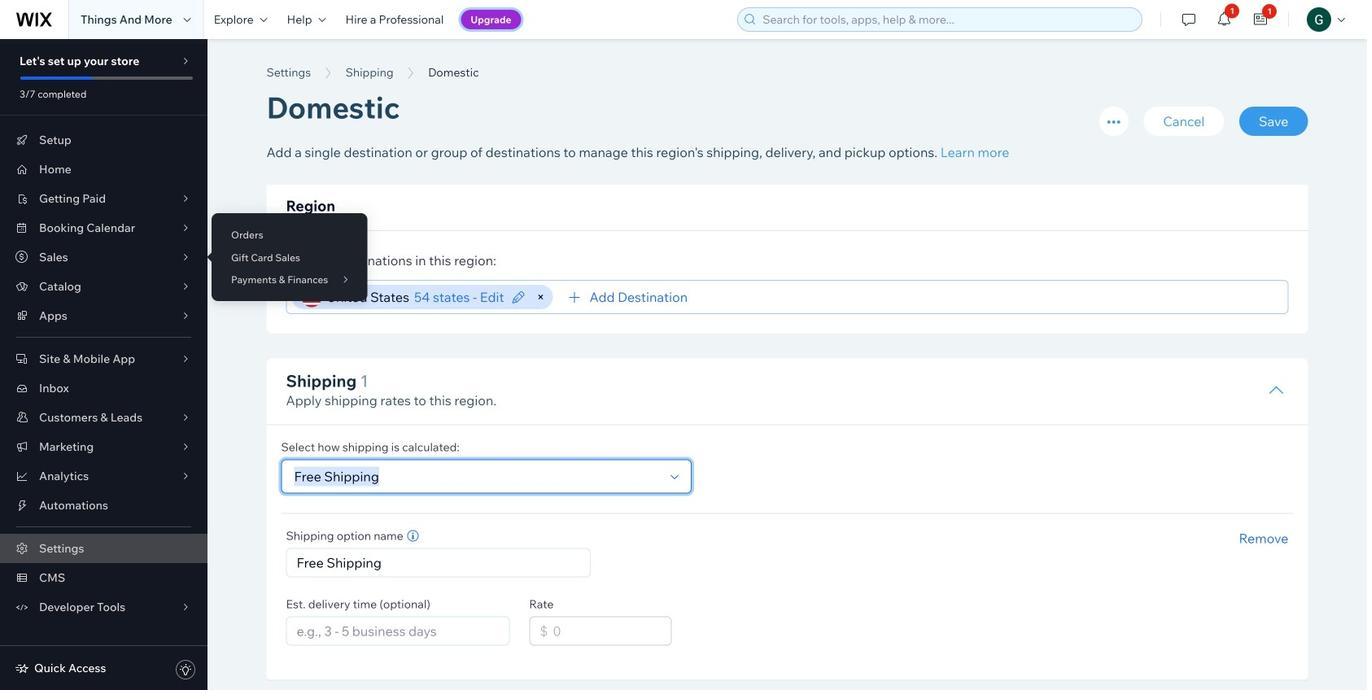 Task type: vqa. For each thing, say whether or not it's contained in the screenshot.
Wix associated with Wix Forms & Payments
no



Task type: locate. For each thing, give the bounding box(es) containing it.
sidebar element
[[0, 39, 208, 690]]

None field
[[693, 281, 1281, 313], [289, 460, 663, 493], [693, 281, 1281, 313], [289, 460, 663, 493]]

Search for tools, apps, help & more... field
[[758, 8, 1138, 31]]

0 field
[[548, 617, 666, 645]]



Task type: describe. For each thing, give the bounding box(es) containing it.
arrow up outline image
[[1269, 382, 1285, 399]]

e.g., Standard Shipping field
[[292, 549, 585, 577]]

e.g., 3 - 5 business days field
[[292, 617, 504, 645]]



